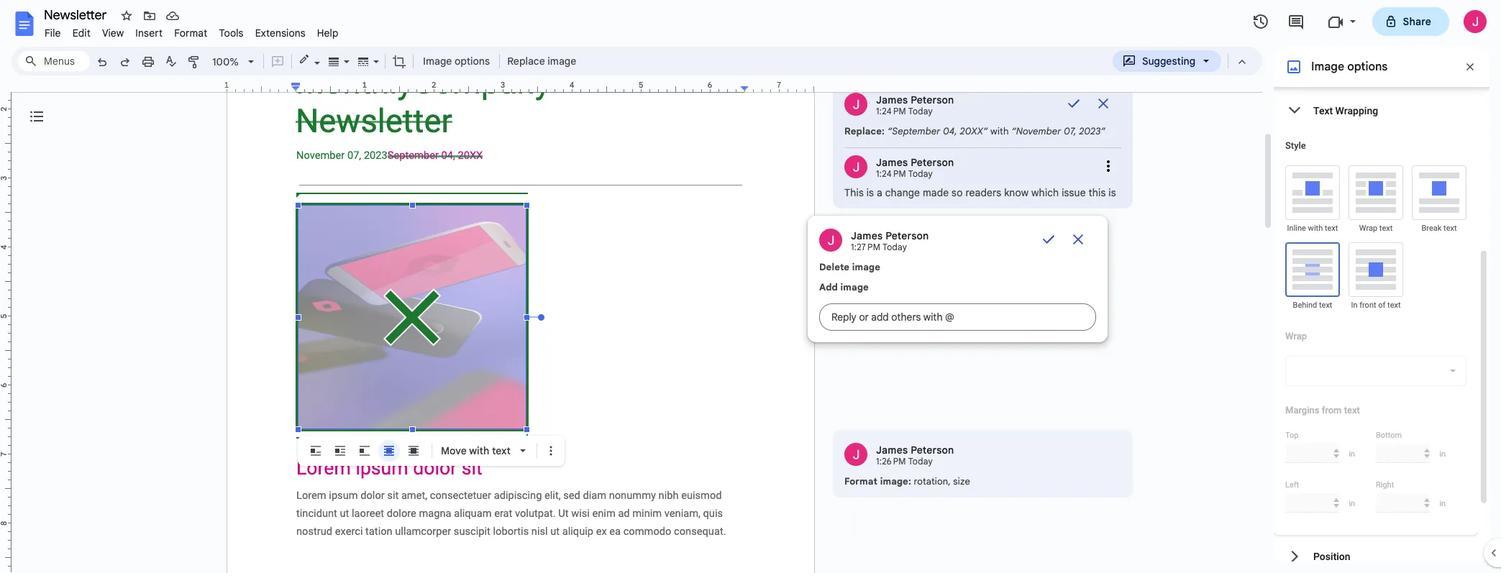 Task type: vqa. For each thing, say whether or not it's contained in the screenshot.
Add Comment (⌘+Option+M) Icon
no



Task type: locate. For each thing, give the bounding box(es) containing it.
with right 20xx"
[[991, 125, 1009, 137]]

james inside james peterson 1:26 pm today
[[876, 444, 908, 457]]

Top margin, measured in inches. Value must be between 0 and 22 text field
[[1286, 444, 1340, 463]]

is
[[867, 186, 874, 199], [1109, 186, 1116, 199]]

In front of text radio
[[1349, 242, 1404, 297], [403, 440, 424, 462]]

peterson for format image:
[[911, 444, 954, 457]]

tools
[[219, 27, 244, 40]]

james peterson 1:24 pm today up change on the right top of page
[[876, 156, 954, 179]]

0 horizontal spatial image options
[[423, 55, 490, 68]]

text wrapping
[[1314, 105, 1378, 116]]

image options left replace
[[423, 55, 490, 68]]

2023"
[[1079, 125, 1106, 137]]

text down wrap text option
[[1380, 224, 1393, 233]]

know
[[1004, 186, 1029, 199]]

1 vertical spatial wrap
[[1286, 331, 1307, 342]]

move with text toolbar
[[301, 440, 562, 462]]

0 vertical spatial wrap
[[1359, 224, 1378, 233]]

Inline with text radio
[[1286, 165, 1340, 220]]

image options up the text wrapping
[[1311, 60, 1388, 74]]

image options section
[[1274, 0, 1490, 573]]

james peterson 1:24 pm today for james peterson icon
[[876, 94, 954, 117]]

james for format image:
[[876, 444, 908, 457]]

text right break
[[1444, 224, 1457, 233]]

image options inside section
[[1311, 60, 1388, 74]]

Menus field
[[18, 51, 90, 71]]

Break text radio
[[354, 440, 376, 462]]

image
[[423, 55, 452, 68], [1311, 60, 1345, 74]]

2 vertical spatial with
[[469, 445, 490, 458]]

options
[[455, 55, 490, 68], [1348, 60, 1388, 74]]

help
[[317, 27, 339, 40]]

2 vertical spatial image
[[841, 281, 869, 294]]

wrap
[[1359, 224, 1378, 233], [1286, 331, 1307, 342]]

1 vertical spatial 1:24 pm
[[876, 168, 906, 179]]

right
[[1376, 481, 1394, 490]]

wrapping
[[1336, 105, 1378, 116]]

text right "of" at the bottom right of page
[[1388, 301, 1401, 310]]

james up delete image
[[851, 229, 883, 242]]

readers
[[966, 186, 1002, 199]]

in for right
[[1440, 499, 1446, 508]]

1 horizontal spatial options
[[1348, 60, 1388, 74]]

peterson for delete image
[[886, 229, 929, 242]]

in for top
[[1349, 449, 1355, 459]]

Bottom margin, measured in inches. Value must be between 0 and 22 text field
[[1376, 444, 1430, 463]]

1:24 pm up change on the right top of page
[[876, 168, 906, 179]]

tools menu item
[[213, 24, 249, 42]]

1 horizontal spatial is
[[1109, 186, 1116, 199]]

image inside section
[[1311, 60, 1345, 74]]

view menu item
[[96, 24, 130, 42]]

0 vertical spatial 1:24 pm
[[876, 106, 906, 117]]

1 horizontal spatial image options
[[1311, 60, 1388, 74]]

0 horizontal spatial options
[[455, 55, 490, 68]]

in front of text radio up in front of text
[[1349, 242, 1404, 297]]

with
[[991, 125, 1009, 137], [1308, 224, 1323, 233], [469, 445, 490, 458]]

wrap text options list box
[[1286, 356, 1467, 386]]

1:26 pm
[[876, 456, 906, 467]]

is left a
[[867, 186, 874, 199]]

text
[[1325, 224, 1338, 233], [1380, 224, 1393, 233], [1444, 224, 1457, 233], [1319, 301, 1333, 310], [1388, 301, 1401, 310], [1344, 405, 1360, 416], [492, 445, 511, 458]]

Left margin, measured in inches. Value must be between 0 and 22 text field
[[1286, 494, 1340, 513]]

options left replace
[[455, 55, 490, 68]]

file menu item
[[39, 24, 67, 42]]

"september
[[887, 125, 941, 137]]

delete image
[[819, 261, 881, 273]]

replace image
[[507, 55, 576, 68]]

1 vertical spatial with
[[1308, 224, 1323, 233]]

1 horizontal spatial format
[[845, 476, 878, 488]]

james peterson image
[[845, 155, 868, 178], [819, 229, 842, 252], [845, 443, 868, 466]]

2 james peterson 1:24 pm today from the top
[[876, 156, 954, 179]]

james peterson image up delete
[[819, 229, 842, 252]]

in for left
[[1349, 499, 1355, 508]]

image for add image
[[841, 281, 869, 294]]

mode and view toolbar
[[1112, 47, 1254, 76]]

top
[[1286, 431, 1299, 440]]

image down delete image
[[841, 281, 869, 294]]

format left image:
[[845, 476, 878, 488]]

position tab
[[1274, 535, 1478, 573]]

move with text option
[[441, 445, 511, 458]]

james inside james peterson 1:27 pm today
[[851, 229, 883, 242]]

1 horizontal spatial wrap
[[1359, 224, 1378, 233]]

image options
[[423, 55, 490, 68], [1311, 60, 1388, 74]]

1:24 pm
[[876, 106, 906, 117], [876, 168, 906, 179]]

peterson inside james peterson 1:27 pm today
[[886, 229, 929, 242]]

0 vertical spatial format
[[174, 27, 207, 40]]

issue
[[1062, 186, 1086, 199]]

wrap for wrap text
[[1359, 224, 1378, 233]]

is right this at the top right of the page
[[1109, 186, 1116, 199]]

0 horizontal spatial image
[[423, 55, 452, 68]]

james peterson image
[[845, 93, 868, 116]]

wrap text options image
[[1445, 363, 1462, 380]]

so
[[952, 186, 963, 199]]

today
[[908, 106, 933, 117], [908, 168, 933, 179], [883, 242, 907, 253], [908, 456, 933, 467]]

today inside james peterson 1:27 pm today
[[883, 242, 907, 253]]

0 horizontal spatial wrap
[[1286, 331, 1307, 342]]

04,
[[943, 125, 958, 137]]

1 vertical spatial format
[[845, 476, 878, 488]]

in
[[1351, 301, 1358, 310]]

with inside image options section
[[1308, 224, 1323, 233]]

which
[[1032, 186, 1059, 199]]

today for format image:
[[908, 456, 933, 467]]

replace:
[[845, 125, 885, 137]]

with right inline
[[1308, 224, 1323, 233]]

border weight image
[[326, 51, 342, 71]]

border dash image
[[355, 51, 372, 71]]

1 horizontal spatial image
[[1311, 60, 1345, 74]]

1 vertical spatial james peterson 1:24 pm today
[[876, 156, 954, 179]]

1 horizontal spatial behind text radio
[[1286, 136, 1347, 573]]

options up the text wrapping tab
[[1348, 60, 1388, 74]]

menu bar
[[39, 19, 344, 42]]

james up image:
[[876, 444, 908, 457]]

1 vertical spatial image
[[852, 261, 881, 273]]

in front of text radio left move in the bottom of the page
[[403, 440, 424, 462]]

text right move in the bottom of the page
[[492, 445, 511, 458]]

more options... image
[[1104, 158, 1114, 176]]

1 vertical spatial in front of text radio
[[403, 440, 424, 462]]

0 horizontal spatial format
[[174, 27, 207, 40]]

this
[[1089, 186, 1106, 199]]

change
[[885, 186, 920, 199]]

in
[[1349, 449, 1355, 459], [1440, 449, 1446, 459], [1349, 499, 1355, 508], [1440, 499, 1446, 508]]

in right 'right margin, measured in inches. value must be between 0 and 22' text field
[[1440, 499, 1446, 508]]

james peterson image for format image:
[[845, 443, 868, 466]]

peterson inside james peterson 1:26 pm today
[[911, 444, 954, 457]]

rotation,
[[914, 476, 951, 488]]

1 horizontal spatial in front of text radio
[[1349, 242, 1404, 297]]

peterson
[[911, 94, 954, 106], [911, 156, 954, 169], [886, 229, 929, 242], [911, 444, 954, 457]]

replace image button
[[503, 50, 580, 72]]

james peterson 1:24 pm today
[[876, 94, 954, 117], [876, 156, 954, 179]]

wrap down behind
[[1286, 331, 1307, 342]]

share
[[1403, 15, 1432, 28]]

0 vertical spatial james peterson image
[[845, 155, 868, 178]]

Wrap text radio
[[329, 440, 351, 462]]

behind
[[1293, 301, 1317, 310]]

format left 'tools'
[[174, 27, 207, 40]]

james peterson 1:27 pm today
[[851, 229, 929, 253]]

0 horizontal spatial is
[[867, 186, 874, 199]]

Rename text field
[[39, 6, 115, 23]]

Zoom field
[[206, 51, 260, 73]]

image
[[548, 55, 576, 68], [852, 261, 881, 273], [841, 281, 869, 294]]

peterson right 1:27 pm
[[886, 229, 929, 242]]

image options inside "button"
[[423, 55, 490, 68]]

james peterson 1:24 pm today for the topmost james peterson image
[[876, 156, 954, 179]]

james for replace:
[[876, 94, 908, 106]]

today right 1:27 pm
[[883, 242, 907, 253]]

image down 1:27 pm
[[852, 261, 881, 273]]

right margin image
[[741, 81, 814, 92]]

1 james peterson 1:24 pm today from the top
[[876, 94, 954, 117]]

Break text radio
[[1412, 165, 1467, 220]]

in right top margin, measured in inches. value must be between 0 and 22 text field on the bottom of page
[[1349, 449, 1355, 459]]

20xx"
[[960, 125, 988, 137]]

peterson up the rotation,
[[911, 444, 954, 457]]

extensions menu item
[[249, 24, 311, 42]]

0 vertical spatial james peterson 1:24 pm today
[[876, 94, 954, 117]]

wrap down wrap text option
[[1359, 224, 1378, 233]]

with right move in the bottom of the page
[[469, 445, 490, 458]]

replace: "september 04, 20xx" with "november 07, 2023"
[[845, 125, 1106, 137]]

today up the rotation,
[[908, 456, 933, 467]]

1 vertical spatial james peterson image
[[819, 229, 842, 252]]

left
[[1286, 481, 1299, 490]]

0 horizontal spatial behind text radio
[[378, 440, 400, 462]]

2 vertical spatial james peterson image
[[845, 443, 868, 466]]

today up "september
[[908, 106, 933, 117]]

edit menu item
[[67, 24, 96, 42]]

07,
[[1064, 125, 1077, 137]]

james right james peterson icon
[[876, 94, 908, 106]]

james peterson image up this
[[845, 155, 868, 178]]

option group
[[305, 440, 424, 462]]

james peterson 1:24 pm today up "september
[[876, 94, 954, 117]]

format
[[174, 27, 207, 40], [845, 476, 878, 488]]

option group inside image options application
[[305, 440, 424, 462]]

today inside james peterson 1:26 pm today
[[908, 456, 933, 467]]

Behind text radio
[[1286, 136, 1347, 573], [378, 440, 400, 462]]

james peterson image left 1:26 pm
[[845, 443, 868, 466]]

2 horizontal spatial with
[[1308, 224, 1323, 233]]

menu bar containing file
[[39, 19, 344, 42]]

in right left margin, measured in inches. value must be between 0 and 22 text field
[[1349, 499, 1355, 508]]

peterson up 04, on the right top
[[911, 94, 954, 106]]

1:24 pm up "september
[[876, 106, 906, 117]]

format menu item
[[168, 24, 213, 42]]

in for bottom
[[1440, 449, 1446, 459]]

0 vertical spatial image
[[548, 55, 576, 68]]

james
[[876, 94, 908, 106], [876, 156, 908, 169], [851, 229, 883, 242], [876, 444, 908, 457]]

Right margin, measured in inches. Value must be between 0 and 22 text field
[[1376, 494, 1430, 513]]

move
[[441, 445, 467, 458]]

1 horizontal spatial with
[[991, 125, 1009, 137]]

1 1:24 pm from the top
[[876, 106, 906, 117]]

image inside dropdown button
[[548, 55, 576, 68]]

format inside format menu item
[[174, 27, 207, 40]]

image:
[[880, 476, 911, 488]]

with inside toolbar
[[469, 445, 490, 458]]

bottom
[[1376, 431, 1402, 440]]

with for inline with text
[[1308, 224, 1323, 233]]

0 horizontal spatial with
[[469, 445, 490, 458]]

james for delete image
[[851, 229, 883, 242]]

image right replace
[[548, 55, 576, 68]]

text right inline
[[1325, 224, 1338, 233]]

in right bottom margin, measured in inches. value must be between 0 and 22 text field
[[1440, 449, 1446, 459]]

1 is from the left
[[867, 186, 874, 199]]

Reply field
[[819, 304, 1096, 331]]

share button
[[1372, 7, 1450, 36]]



Task type: describe. For each thing, give the bounding box(es) containing it.
format image: rotation, size
[[845, 476, 970, 488]]

2 1:24 pm from the top
[[876, 168, 906, 179]]

break
[[1422, 224, 1442, 233]]

add
[[819, 281, 838, 294]]

move with text
[[441, 445, 511, 458]]

inline with text
[[1287, 224, 1338, 233]]

today up made
[[908, 168, 933, 179]]

image options application
[[0, 0, 1501, 573]]

replace
[[507, 55, 545, 68]]

today for delete image
[[883, 242, 907, 253]]

text right the from
[[1344, 405, 1360, 416]]

add image
[[819, 281, 869, 294]]

image options button
[[417, 50, 496, 72]]

insert menu item
[[130, 24, 168, 42]]

text wrapping tab
[[1274, 89, 1478, 132]]

from
[[1322, 405, 1342, 416]]

front
[[1360, 301, 1377, 310]]

left margin image
[[227, 81, 300, 92]]

text inside toolbar
[[492, 445, 511, 458]]

2 is from the left
[[1109, 186, 1116, 199]]

peterson up made
[[911, 156, 954, 169]]

size
[[953, 476, 970, 488]]

break text
[[1422, 224, 1457, 233]]

file
[[45, 27, 61, 40]]

Star checkbox
[[117, 6, 137, 26]]

margins
[[1286, 405, 1320, 416]]

insert
[[135, 27, 163, 40]]

peterson for replace:
[[911, 94, 954, 106]]

options inside section
[[1348, 60, 1388, 74]]

text
[[1314, 105, 1333, 116]]

in front of text
[[1351, 301, 1401, 310]]

"november
[[1012, 125, 1061, 137]]

Wrap text radio
[[1349, 165, 1404, 220]]

today for replace:
[[908, 106, 933, 117]]

james up change on the right top of page
[[876, 156, 908, 169]]

delete
[[819, 261, 850, 273]]

0 vertical spatial in front of text radio
[[1349, 242, 1404, 297]]

wrap for wrap
[[1286, 331, 1307, 342]]

options inside "button"
[[455, 55, 490, 68]]

image inside "button"
[[423, 55, 452, 68]]

0 vertical spatial with
[[991, 125, 1009, 137]]

format for format image: rotation, size
[[845, 476, 878, 488]]

format for format
[[174, 27, 207, 40]]

text right behind
[[1319, 301, 1333, 310]]

wrap text
[[1359, 224, 1393, 233]]

In line radio
[[305, 440, 327, 462]]

1:27 pm
[[851, 242, 881, 253]]

menu bar banner
[[0, 0, 1501, 573]]

1
[[224, 80, 229, 90]]

inline
[[1287, 224, 1306, 233]]

help menu item
[[311, 24, 344, 42]]

0 horizontal spatial in front of text radio
[[403, 440, 424, 462]]

suggesting
[[1142, 55, 1196, 68]]

menu bar inside menu bar "banner"
[[39, 19, 344, 42]]

edit
[[72, 27, 91, 40]]

james peterson image for delete image
[[819, 229, 842, 252]]

made
[[923, 186, 949, 199]]

Zoom text field
[[209, 52, 243, 72]]

behind text
[[1293, 301, 1333, 310]]

this
[[845, 186, 864, 199]]

a
[[877, 186, 883, 199]]

james peterson 1:26 pm today
[[876, 444, 954, 467]]

margins from text
[[1286, 405, 1360, 416]]

extensions
[[255, 27, 306, 40]]

with for move with text
[[469, 445, 490, 458]]

position
[[1314, 551, 1351, 562]]

suggesting button
[[1113, 50, 1222, 72]]

of
[[1379, 301, 1386, 310]]

image for replace image
[[548, 55, 576, 68]]

view
[[102, 27, 124, 40]]

style
[[1286, 140, 1306, 151]]

main toolbar
[[89, 50, 581, 74]]

this is a change made so readers know which issue this is
[[845, 186, 1116, 199]]

image for delete image
[[852, 261, 881, 273]]



